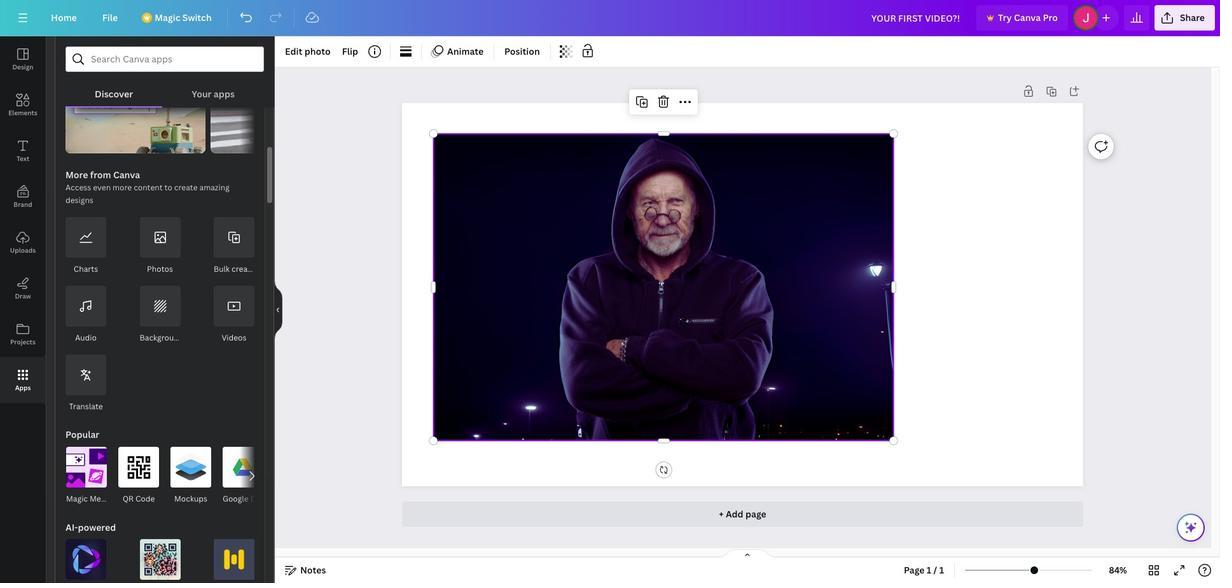 Task type: vqa. For each thing, say whether or not it's contained in the screenshot.
Notes button
yes



Task type: locate. For each thing, give the bounding box(es) containing it.
code
[[136, 493, 155, 504]]

try
[[999, 11, 1012, 24]]

videos
[[222, 332, 247, 343]]

side panel tab list
[[0, 36, 46, 403]]

edit photo button
[[280, 41, 336, 62]]

canva inside more from canva access even more content to create amazing designs
[[113, 169, 140, 181]]

Search Canva apps search field
[[91, 47, 239, 71]]

even
[[93, 182, 111, 193]]

photos
[[147, 264, 173, 274]]

amazing
[[200, 182, 230, 193]]

0 vertical spatial create
[[174, 182, 198, 193]]

create inside more from canva element
[[232, 264, 255, 274]]

home
[[51, 11, 77, 24]]

apps
[[15, 383, 31, 392]]

bulk create
[[214, 264, 255, 274]]

main menu bar
[[0, 0, 1221, 36]]

qr
[[123, 493, 134, 504]]

1 1 from the left
[[927, 564, 932, 576]]

1 vertical spatial canva
[[113, 169, 140, 181]]

your
[[192, 88, 212, 100]]

media
[[90, 493, 112, 504]]

your apps button
[[162, 72, 264, 106]]

0 vertical spatial magic
[[155, 11, 180, 24]]

uploads
[[10, 246, 36, 255]]

Design title text field
[[862, 5, 972, 31]]

1 vertical spatial magic
[[66, 493, 88, 504]]

to
[[165, 182, 172, 193]]

drive
[[251, 493, 270, 504]]

canva inside button
[[1015, 11, 1041, 24]]

1 horizontal spatial magic
[[155, 11, 180, 24]]

0 horizontal spatial magic
[[66, 493, 88, 504]]

pro
[[1044, 11, 1058, 24]]

brand
[[14, 200, 32, 209]]

+ add page
[[719, 508, 767, 520]]

draw button
[[0, 265, 46, 311]]

0 vertical spatial canva
[[1015, 11, 1041, 24]]

1 right /
[[940, 564, 945, 576]]

flip
[[342, 45, 358, 57]]

projects button
[[0, 311, 46, 357]]

file
[[102, 11, 118, 24]]

textbox with the sentence, 'a rover exploring mars' over an image of a rover exploring mars image
[[66, 90, 206, 153]]

create
[[174, 182, 198, 193], [232, 264, 255, 274]]

more
[[113, 182, 132, 193]]

magic
[[155, 11, 180, 24], [66, 493, 88, 504]]

magic switch
[[155, 11, 212, 24]]

more from canva access even more content to create amazing designs
[[66, 169, 230, 206]]

create right bulk at the left top of the page
[[232, 264, 255, 274]]

try canva pro
[[999, 11, 1058, 24]]

discover
[[95, 88, 133, 100]]

0 horizontal spatial canva
[[113, 169, 140, 181]]

design button
[[0, 36, 46, 82]]

position
[[505, 45, 540, 57]]

apps button
[[0, 357, 46, 403]]

home link
[[41, 5, 87, 31]]

1 horizontal spatial canva
[[1015, 11, 1041, 24]]

canva
[[1015, 11, 1041, 24], [113, 169, 140, 181]]

audio
[[75, 332, 97, 343]]

1 horizontal spatial create
[[232, 264, 255, 274]]

1 vertical spatial create
[[232, 264, 255, 274]]

page
[[746, 508, 767, 520]]

1 horizontal spatial 1
[[940, 564, 945, 576]]

2 1 from the left
[[940, 564, 945, 576]]

0 horizontal spatial 1
[[927, 564, 932, 576]]

+ add page button
[[403, 502, 1084, 527]]

magic inside button
[[155, 11, 180, 24]]

1
[[927, 564, 932, 576], [940, 564, 945, 576]]

magic left switch
[[155, 11, 180, 24]]

0 horizontal spatial create
[[174, 182, 198, 193]]

google drive
[[223, 493, 270, 504]]

page
[[905, 564, 925, 576]]

powered
[[78, 521, 116, 533]]

magic left the media
[[66, 493, 88, 504]]

create right the to
[[174, 182, 198, 193]]

canva up more
[[113, 169, 140, 181]]

animate
[[447, 45, 484, 57]]

+
[[719, 508, 724, 520]]

discover button
[[66, 72, 162, 106]]

draw
[[15, 292, 31, 300]]

1 left /
[[927, 564, 932, 576]]

canva right try
[[1015, 11, 1041, 24]]



Task type: describe. For each thing, give the bounding box(es) containing it.
magic switch button
[[133, 5, 222, 31]]

more from canva element
[[66, 217, 255, 413]]

your apps
[[192, 88, 235, 100]]

switch
[[183, 11, 212, 24]]

more
[[66, 169, 88, 181]]

from
[[90, 169, 111, 181]]

add
[[726, 508, 744, 520]]

projects
[[10, 337, 36, 346]]

magic for magic switch
[[155, 11, 180, 24]]

hide image
[[274, 279, 283, 340]]

access
[[66, 182, 91, 193]]

text button
[[0, 128, 46, 174]]

share button
[[1155, 5, 1216, 31]]

popular
[[66, 428, 99, 440]]

elements
[[8, 108, 37, 117]]

bulk
[[214, 264, 230, 274]]

84%
[[1110, 564, 1128, 576]]

create inside more from canva access even more content to create amazing designs
[[174, 182, 198, 193]]

show pages image
[[717, 549, 778, 559]]

notes
[[300, 564, 326, 576]]

position button
[[500, 41, 545, 62]]

design
[[12, 62, 33, 71]]

photo
[[305, 45, 331, 57]]

magic for magic media
[[66, 493, 88, 504]]

canva assistant image
[[1184, 520, 1199, 535]]

qr code
[[123, 493, 155, 504]]

google
[[223, 493, 249, 504]]

ai-powered
[[66, 521, 116, 533]]

share
[[1181, 11, 1206, 24]]

file button
[[92, 5, 128, 31]]

try canva pro button
[[977, 5, 1069, 31]]

magic media
[[66, 493, 112, 504]]

uploads button
[[0, 220, 46, 265]]

/
[[934, 564, 938, 576]]

content
[[134, 182, 163, 193]]

brand button
[[0, 174, 46, 220]]

page 1 / 1
[[905, 564, 945, 576]]

elements button
[[0, 82, 46, 128]]

translate
[[69, 401, 103, 412]]

background
[[140, 332, 184, 343]]

charts
[[74, 264, 98, 274]]

designs
[[66, 195, 93, 206]]

flip button
[[337, 41, 363, 62]]

edit photo
[[285, 45, 331, 57]]

84% button
[[1098, 560, 1139, 581]]

edit
[[285, 45, 303, 57]]

ai-
[[66, 521, 78, 533]]

text
[[16, 154, 29, 163]]

notes button
[[280, 560, 331, 581]]

mockups
[[174, 493, 207, 504]]

apps
[[214, 88, 235, 100]]

animate button
[[427, 41, 489, 62]]



